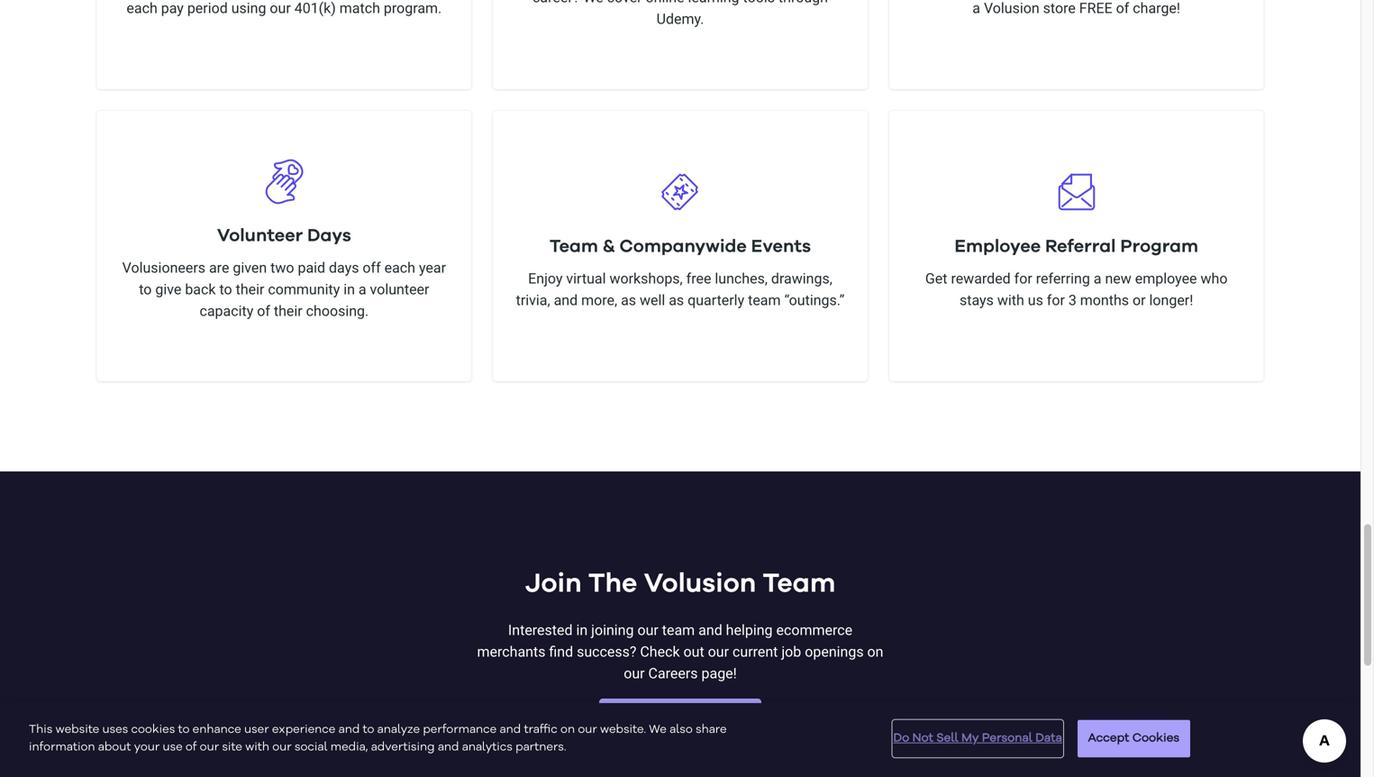 Task type: describe. For each thing, give the bounding box(es) containing it.
give
[[155, 281, 182, 298]]

events
[[752, 238, 811, 256]]

trivia,
[[516, 292, 550, 309]]

choosing.
[[306, 303, 369, 320]]

year
[[419, 259, 446, 276]]

free
[[687, 270, 712, 287]]

privacy alert dialog
[[0, 703, 1361, 777]]

volunteer help icon image
[[253, 150, 316, 212]]

team inside 'interested in joining our team and helping ecommerce merchants find success? check out our current job openings on our careers page!'
[[662, 622, 695, 639]]

days
[[329, 259, 359, 276]]

drawings,
[[772, 270, 833, 287]]

my
[[962, 733, 979, 744]]

0 horizontal spatial their
[[236, 281, 265, 298]]

joining
[[592, 622, 634, 639]]

0 horizontal spatial team
[[550, 238, 598, 256]]

job
[[782, 643, 802, 661]]

not
[[913, 733, 934, 744]]

website.
[[600, 724, 646, 736]]

quarterly
[[688, 292, 745, 309]]

volusion
[[644, 570, 757, 597]]

do not sell my personal data button
[[894, 721, 1063, 757]]

helping
[[726, 622, 773, 639]]

stays
[[960, 292, 994, 309]]

longer!
[[1150, 292, 1194, 309]]

and up media,
[[339, 724, 360, 736]]

our left website.
[[578, 724, 597, 736]]

2 as from the left
[[669, 292, 684, 309]]

months
[[1081, 292, 1130, 309]]

1 horizontal spatial their
[[274, 303, 303, 320]]

new
[[1106, 270, 1132, 287]]

uses
[[102, 724, 128, 736]]

of inside this website uses cookies to enhance user experience and to analyze performance and traffic on our website. we also share information about your use of our site with our social media, advertising and analytics partners.
[[186, 741, 197, 753]]

advertising
[[371, 741, 435, 753]]

the
[[589, 570, 638, 597]]

volunteer days
[[217, 227, 351, 245]]

accept
[[1089, 733, 1130, 744]]

with inside this website uses cookies to enhance user experience and to analyze performance and traffic on our website. we also share information about your use of our site with our social media, advertising and analytics partners.
[[245, 741, 270, 753]]

social
[[295, 741, 328, 753]]

interested in joining our team and helping ecommerce merchants find success? check out our current job openings on our careers page!
[[477, 622, 884, 682]]

data
[[1036, 733, 1063, 744]]

about
[[98, 741, 131, 753]]

and inside 'interested in joining our team and helping ecommerce merchants find success? check out our current job openings on our careers page!'
[[699, 622, 723, 639]]

companywide
[[620, 238, 747, 256]]

site
[[222, 741, 242, 753]]

volusion team events icon image
[[649, 161, 712, 223]]

accept cookies button
[[1078, 720, 1191, 758]]

1 horizontal spatial team
[[763, 570, 836, 597]]

off
[[363, 259, 381, 276]]

also
[[670, 724, 693, 736]]

analyze
[[377, 724, 420, 736]]

our down the enhance at bottom
[[200, 741, 219, 753]]

get rewarded for referring a new employee who stays with us for 3 months or longer!
[[926, 270, 1228, 309]]

analytics
[[462, 741, 513, 753]]

days
[[307, 227, 351, 245]]

and up analytics
[[500, 724, 521, 736]]

in inside 'interested in joining our team and helping ecommerce merchants find success? check out our current job openings on our careers page!'
[[576, 622, 588, 639]]

to up capacity
[[219, 281, 232, 298]]

are
[[209, 259, 229, 276]]

enjoy virtual workshops, free lunches, drawings, trivia, and more, as well as quarterly team "outings."
[[516, 270, 845, 309]]

each
[[385, 259, 416, 276]]

who
[[1201, 270, 1228, 287]]

back
[[185, 281, 216, 298]]

1 vertical spatial for
[[1047, 292, 1065, 309]]

"outings."
[[785, 292, 845, 309]]

enhance
[[193, 724, 241, 736]]

well
[[640, 292, 666, 309]]

team & companywide events
[[550, 238, 811, 256]]

two
[[271, 259, 294, 276]]

&
[[603, 238, 615, 256]]

of inside volusioneers are given two paid days off each year to give back to their community in a volunteer capacity of their choosing.
[[257, 303, 270, 320]]

find
[[549, 643, 573, 661]]

this website uses cookies to enhance user experience and to analyze performance and traffic on our website. we also share information about your use of our site with our social media, advertising and analytics partners.
[[29, 724, 727, 753]]

volunteer
[[370, 281, 430, 298]]

lunches,
[[715, 270, 768, 287]]



Task type: vqa. For each thing, say whether or not it's contained in the screenshot.
or
yes



Task type: locate. For each thing, give the bounding box(es) containing it.
and down enjoy
[[554, 292, 578, 309]]

community
[[268, 281, 340, 298]]

volusioneers are given two paid days off each year to give back to their community in a volunteer capacity of their choosing.
[[122, 259, 446, 320]]

a inside volusioneers are given two paid days off each year to give back to their community in a volunteer capacity of their choosing.
[[359, 281, 367, 298]]

with left us
[[998, 292, 1025, 309]]

us
[[1028, 292, 1044, 309]]

a inside the get rewarded for referring a new employee who stays with us for 3 months or longer!
[[1094, 270, 1102, 287]]

1 vertical spatial with
[[245, 741, 270, 753]]

1 horizontal spatial with
[[998, 292, 1025, 309]]

referral
[[1046, 238, 1116, 256]]

enjoy
[[528, 270, 563, 287]]

1 horizontal spatial on
[[868, 643, 884, 661]]

1 as from the left
[[621, 292, 636, 309]]

referring
[[1036, 270, 1091, 287]]

1 horizontal spatial in
[[576, 622, 588, 639]]

given
[[233, 259, 267, 276]]

we
[[649, 724, 667, 736]]

join the volusion team
[[525, 570, 836, 597]]

virtual
[[567, 270, 606, 287]]

do
[[894, 733, 910, 744]]

cookies
[[131, 724, 175, 736]]

or
[[1133, 292, 1146, 309]]

team inside enjoy virtual workshops, free lunches, drawings, trivia, and more, as well as quarterly team "outings."
[[748, 292, 781, 309]]

0 horizontal spatial as
[[621, 292, 636, 309]]

0 vertical spatial in
[[344, 281, 355, 298]]

check
[[640, 643, 680, 661]]

team
[[550, 238, 598, 256], [763, 570, 836, 597]]

volunteer
[[217, 227, 303, 245]]

with down user
[[245, 741, 270, 753]]

team up the virtual
[[550, 238, 598, 256]]

on right openings at bottom right
[[868, 643, 884, 661]]

team up ecommerce
[[763, 570, 836, 597]]

careers
[[649, 665, 698, 682]]

and up out
[[699, 622, 723, 639]]

1 horizontal spatial team
[[748, 292, 781, 309]]

as right well
[[669, 292, 684, 309]]

media,
[[331, 741, 368, 753]]

employee
[[955, 238, 1041, 256]]

1 horizontal spatial for
[[1047, 292, 1065, 309]]

capacity
[[200, 303, 254, 320]]

1 horizontal spatial as
[[669, 292, 684, 309]]

in
[[344, 281, 355, 298], [576, 622, 588, 639]]

more,
[[582, 292, 618, 309]]

0 horizontal spatial on
[[561, 724, 575, 736]]

0 horizontal spatial with
[[245, 741, 270, 753]]

information
[[29, 741, 95, 753]]

1 vertical spatial on
[[561, 724, 575, 736]]

employee referral program
[[955, 238, 1199, 256]]

on right traffic
[[561, 724, 575, 736]]

their
[[236, 281, 265, 298], [274, 303, 303, 320]]

to up media,
[[363, 724, 374, 736]]

personal
[[982, 733, 1033, 744]]

0 vertical spatial of
[[257, 303, 270, 320]]

1 vertical spatial their
[[274, 303, 303, 320]]

openings
[[805, 643, 864, 661]]

to left give
[[139, 281, 152, 298]]

of right the use
[[186, 741, 197, 753]]

in down days
[[344, 281, 355, 298]]

0 horizontal spatial in
[[344, 281, 355, 298]]

1 horizontal spatial of
[[257, 303, 270, 320]]

0 vertical spatial with
[[998, 292, 1025, 309]]

0 vertical spatial for
[[1015, 270, 1033, 287]]

our down check
[[624, 665, 645, 682]]

use
[[163, 741, 183, 753]]

on inside this website uses cookies to enhance user experience and to analyze performance and traffic on our website. we also share information about your use of our site with our social media, advertising and analytics partners.
[[561, 724, 575, 736]]

success?
[[577, 643, 637, 661]]

this
[[29, 724, 53, 736]]

current
[[733, 643, 778, 661]]

and inside enjoy virtual workshops, free lunches, drawings, trivia, and more, as well as quarterly team "outings."
[[554, 292, 578, 309]]

0 vertical spatial on
[[868, 643, 884, 661]]

team up out
[[662, 622, 695, 639]]

user
[[244, 724, 269, 736]]

your
[[134, 741, 160, 753]]

and
[[554, 292, 578, 309], [699, 622, 723, 639], [339, 724, 360, 736], [500, 724, 521, 736], [438, 741, 459, 753]]

our down 'experience'
[[272, 741, 292, 753]]

0 horizontal spatial for
[[1015, 270, 1033, 287]]

in left joining
[[576, 622, 588, 639]]

1 vertical spatial of
[[186, 741, 197, 753]]

ecommerce
[[777, 622, 853, 639]]

a left new
[[1094, 270, 1102, 287]]

traffic
[[524, 724, 558, 736]]

0 vertical spatial their
[[236, 281, 265, 298]]

cookies
[[1133, 733, 1180, 744]]

of
[[257, 303, 270, 320], [186, 741, 197, 753]]

1 vertical spatial team
[[662, 622, 695, 639]]

1 vertical spatial team
[[763, 570, 836, 597]]

a down the off
[[359, 281, 367, 298]]

program
[[1121, 238, 1199, 256]]

to up the use
[[178, 724, 190, 736]]

our up check
[[638, 622, 659, 639]]

employee referral icon image
[[1045, 161, 1109, 223]]

sell
[[937, 733, 959, 744]]

get
[[926, 270, 948, 287]]

as left well
[[621, 292, 636, 309]]

join
[[525, 570, 582, 597]]

performance
[[423, 724, 497, 736]]

partners.
[[516, 741, 567, 753]]

page!
[[702, 665, 737, 682]]

website
[[56, 724, 99, 736]]

0 vertical spatial team
[[748, 292, 781, 309]]

their down given
[[236, 281, 265, 298]]

our up page!
[[708, 643, 729, 661]]

3
[[1069, 292, 1077, 309]]

for up us
[[1015, 270, 1033, 287]]

volusioneers
[[122, 259, 206, 276]]

our
[[638, 622, 659, 639], [708, 643, 729, 661], [624, 665, 645, 682], [578, 724, 597, 736], [200, 741, 219, 753], [272, 741, 292, 753]]

with inside the get rewarded for referring a new employee who stays with us for 3 months or longer!
[[998, 292, 1025, 309]]

paid
[[298, 259, 326, 276]]

do not sell my personal data
[[894, 733, 1063, 744]]

team
[[748, 292, 781, 309], [662, 622, 695, 639]]

for left '3'
[[1047, 292, 1065, 309]]

and down performance
[[438, 741, 459, 753]]

on
[[868, 643, 884, 661], [561, 724, 575, 736]]

experience
[[272, 724, 336, 736]]

1 horizontal spatial a
[[1094, 270, 1102, 287]]

1 vertical spatial in
[[576, 622, 588, 639]]

workshops,
[[610, 270, 683, 287]]

accept cookies
[[1089, 733, 1180, 744]]

of right capacity
[[257, 303, 270, 320]]

0 vertical spatial team
[[550, 238, 598, 256]]

team down lunches,
[[748, 292, 781, 309]]

out
[[684, 643, 705, 661]]

0 horizontal spatial of
[[186, 741, 197, 753]]

0 horizontal spatial team
[[662, 622, 695, 639]]

a
[[1094, 270, 1102, 287], [359, 281, 367, 298]]

employee
[[1136, 270, 1198, 287]]

in inside volusioneers are given two paid days off each year to give back to their community in a volunteer capacity of their choosing.
[[344, 281, 355, 298]]

merchants
[[477, 643, 546, 661]]

on inside 'interested in joining our team and helping ecommerce merchants find success? check out our current job openings on our careers page!'
[[868, 643, 884, 661]]

0 horizontal spatial a
[[359, 281, 367, 298]]

share
[[696, 724, 727, 736]]

their down community
[[274, 303, 303, 320]]



